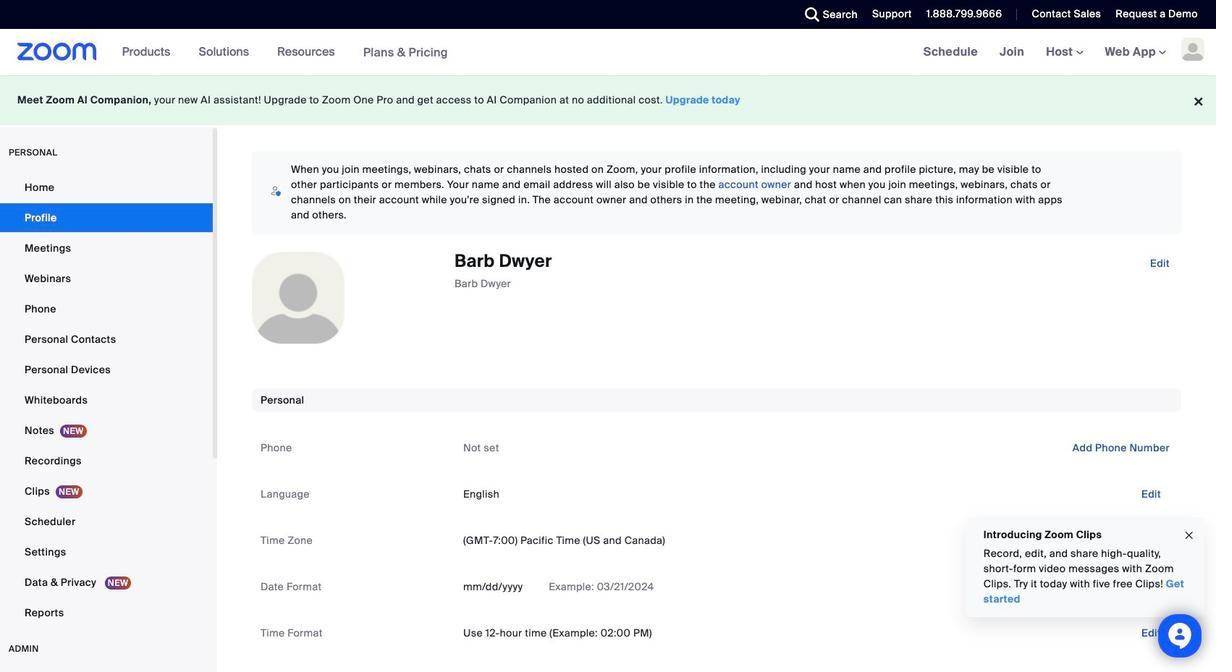 Task type: describe. For each thing, give the bounding box(es) containing it.
user photo image
[[253, 253, 344, 344]]

personal menu menu
[[0, 173, 213, 629]]



Task type: locate. For each thing, give the bounding box(es) containing it.
meetings navigation
[[913, 29, 1216, 76]]

profile picture image
[[1182, 38, 1205, 61]]

footer
[[0, 75, 1216, 125]]

edit user photo image
[[287, 292, 310, 305]]

zoom logo image
[[17, 43, 97, 61]]

close image
[[1184, 528, 1195, 544]]

product information navigation
[[111, 29, 459, 76]]

banner
[[0, 29, 1216, 76]]



Task type: vqa. For each thing, say whether or not it's contained in the screenshot.
banner
yes



